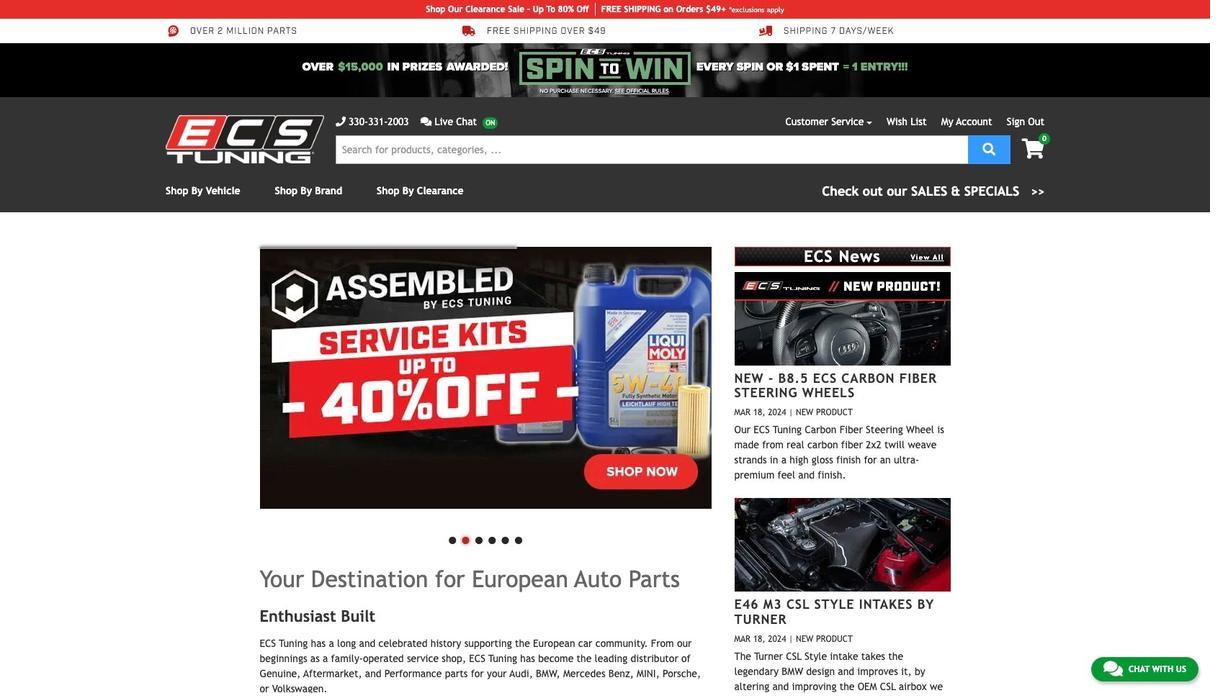 Task type: locate. For each thing, give the bounding box(es) containing it.
shopping cart image
[[1022, 139, 1045, 159]]

generic - abe image
[[260, 247, 712, 509]]

ecs tuning 'spin to win' contest logo image
[[519, 49, 691, 85]]

comments image
[[421, 117, 432, 127]]

search image
[[983, 142, 996, 155]]

phone image
[[336, 117, 346, 127]]

comments image
[[1104, 661, 1123, 678]]



Task type: describe. For each thing, give the bounding box(es) containing it.
new - b8.5 ecs carbon fiber steering wheels image
[[735, 272, 951, 366]]

ecs tuning image
[[166, 115, 324, 164]]

Search text field
[[336, 135, 969, 164]]

e46 m3 csl style intakes by turner image
[[735, 499, 951, 593]]



Task type: vqa. For each thing, say whether or not it's contained in the screenshot.
'over $15,000 in prizes'
no



